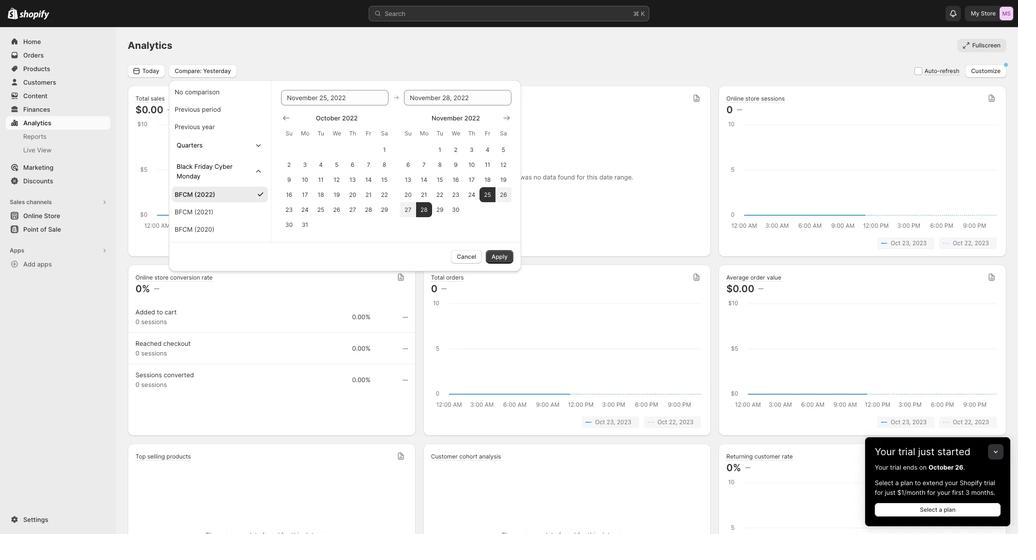 Task type: locate. For each thing, give the bounding box(es) containing it.
just up on
[[918, 446, 935, 458]]

9 button up 31 button at left top
[[281, 172, 297, 187]]

tu for october
[[318, 129, 324, 137]]

7 button
[[361, 157, 377, 172], [416, 157, 432, 172]]

26 button right 31 button at left top
[[329, 202, 345, 217]]

a up $1/month on the bottom of page
[[895, 479, 899, 487]]

store inside online store link
[[44, 212, 60, 220]]

0 horizontal spatial store
[[155, 274, 169, 281]]

oct
[[300, 240, 310, 247], [362, 240, 372, 247], [891, 240, 901, 247], [953, 240, 963, 247], [595, 419, 605, 426], [658, 419, 667, 426], [891, 419, 901, 426], [953, 419, 963, 426]]

22, for average order value
[[965, 419, 973, 426]]

0 horizontal spatial th
[[349, 129, 356, 137]]

0 vertical spatial 18
[[485, 176, 491, 183]]

0 horizontal spatial 27 button
[[345, 202, 361, 217]]

thursday element
[[345, 125, 361, 142], [464, 125, 480, 142]]

0 vertical spatial select
[[875, 479, 894, 487]]

monday
[[177, 172, 201, 180]]

trial for ends
[[890, 464, 901, 471]]

2 wednesday element from the left
[[448, 125, 464, 142]]

25 for the left 25 button
[[317, 206, 324, 213]]

home link
[[6, 35, 110, 48]]

trial up ends
[[898, 446, 916, 458]]

26 for rightmost the 26 button
[[500, 191, 507, 198]]

1 2022 from the left
[[342, 114, 358, 122]]

30 left 31
[[285, 221, 293, 228]]

customer cohort analysis button
[[423, 444, 711, 534]]

rate right conversion at left
[[202, 274, 213, 281]]

1 21 from the left
[[366, 191, 372, 198]]

1 20 button from the left
[[345, 187, 361, 202]]

2 su from the left
[[405, 129, 412, 137]]

reached checkout 0 sessions
[[136, 340, 191, 357]]

1 8 button from the left
[[377, 157, 393, 172]]

0 vertical spatial to
[[157, 308, 163, 316]]

to inside added to cart 0 sessions
[[157, 308, 163, 316]]

(2022)
[[194, 190, 215, 198]]

9 button down november 2022
[[448, 157, 464, 172]]

bfcm (2020)
[[175, 225, 214, 233]]

29 for first 29 button from the left
[[381, 206, 388, 213]]

2 saturday element from the left
[[496, 125, 512, 142]]

just left $1/month on the bottom of page
[[885, 489, 896, 497]]

1 13 from the left
[[350, 176, 356, 183]]

1 vertical spatial 17
[[302, 191, 308, 198]]

october inside grid
[[316, 114, 340, 122]]

store right my
[[981, 10, 996, 17]]

2 we from the left
[[452, 129, 460, 137]]

0 horizontal spatial 18
[[318, 191, 324, 198]]

17
[[469, 176, 475, 183], [302, 191, 308, 198]]

oct 23, 2023 for online store sessions
[[891, 240, 927, 247]]

no comparison
[[175, 88, 220, 96]]

1 28 from the left
[[365, 206, 372, 213]]

content
[[23, 92, 48, 100]]

sessions inside online store sessions dropdown button
[[761, 95, 785, 102]]

2 grid from the left
[[400, 113, 512, 217]]

2 monday element from the left
[[416, 125, 432, 142]]

30 up cancel on the left top of the page
[[452, 206, 460, 213]]

th down november 2022
[[468, 129, 475, 137]]

1 friday element from the left
[[361, 125, 377, 142]]

su for november
[[405, 129, 412, 137]]

2 your from the top
[[875, 464, 889, 471]]

0% down returning at the bottom right of the page
[[727, 462, 741, 474]]

1 7 button from the left
[[361, 157, 377, 172]]

26 for the leftmost the 26 button
[[333, 206, 340, 213]]

on
[[920, 464, 927, 471]]

returning
[[727, 453, 753, 460]]

18 for rightmost 18 button
[[485, 176, 491, 183]]

data
[[543, 173, 556, 181]]

cyber
[[215, 162, 233, 170]]

1 horizontal spatial 12
[[500, 161, 507, 168]]

plan
[[901, 479, 913, 487], [944, 506, 956, 514]]

trial up months.
[[984, 479, 996, 487]]

conversion
[[170, 274, 200, 281]]

oct 23, 2023 button
[[286, 238, 344, 249], [877, 238, 935, 249], [582, 417, 639, 428], [877, 417, 935, 428]]

bfcm down bfcm (2021) in the left of the page
[[175, 225, 193, 233]]

2 th from the left
[[468, 129, 475, 137]]

your inside your trial just started dropdown button
[[875, 446, 896, 458]]

online store sessions
[[727, 95, 785, 102]]

range.
[[615, 173, 633, 181]]

23 button
[[448, 187, 464, 202], [281, 202, 297, 217]]

0 horizontal spatial 10 button
[[297, 172, 313, 187]]

1 horizontal spatial 5
[[502, 146, 505, 153]]

0 vertical spatial just
[[918, 446, 935, 458]]

0 horizontal spatial 29
[[381, 206, 388, 213]]

1 horizontal spatial 3 button
[[464, 142, 480, 157]]

1 horizontal spatial to
[[915, 479, 921, 487]]

23, for average order value
[[902, 419, 911, 426]]

wednesday element for october
[[329, 125, 345, 142]]

orders
[[23, 51, 44, 59]]

1 1 button from the left
[[377, 142, 393, 157]]

bfcm left the (2021)
[[175, 208, 193, 216]]

to left cart
[[157, 308, 163, 316]]

1 15 button from the left
[[377, 172, 393, 187]]

products
[[167, 453, 191, 460]]

0 horizontal spatial 23
[[286, 206, 293, 213]]

2 27 button from the left
[[400, 202, 416, 217]]

1 vertical spatial 2
[[287, 161, 291, 168]]

0 horizontal spatial for
[[577, 173, 585, 181]]

17 button up 31
[[297, 187, 313, 202]]

0% for online store conversion rate
[[136, 283, 150, 295]]

oct 22, 2023 button for average order value
[[940, 417, 997, 428]]

1 for 2nd 1 button from left
[[439, 146, 441, 153]]

cancel
[[457, 253, 476, 260]]

1 28 button from the left
[[361, 202, 377, 217]]

orders link
[[6, 48, 110, 62]]

0 horizontal spatial 4
[[319, 161, 323, 168]]

thursday element down october 2022
[[345, 125, 361, 142]]

10 for the left 10 button
[[302, 176, 308, 183]]

5 button up there in the top of the page
[[496, 142, 512, 157]]

2 bfcm from the top
[[175, 208, 193, 216]]

27 button
[[345, 202, 361, 217], [400, 202, 416, 217]]

1 fr from the left
[[366, 129, 371, 137]]

4
[[486, 146, 490, 153], [319, 161, 323, 168]]

2 28 button from the left
[[416, 202, 432, 217]]

trial inside dropdown button
[[898, 446, 916, 458]]

analytics up today
[[128, 40, 172, 51]]

1 horizontal spatial tuesday element
[[432, 125, 448, 142]]

tuesday element
[[313, 125, 329, 142], [432, 125, 448, 142]]

online store link
[[6, 209, 110, 223]]

sale
[[48, 226, 61, 233]]

select down 'select a plan to extend your shopify trial for just $1/month for your first 3 months.'
[[920, 506, 938, 514]]

wednesday element down october 2022
[[329, 125, 345, 142]]

23
[[452, 191, 459, 198], [286, 206, 293, 213]]

thursday element for november 2022
[[464, 125, 480, 142]]

trial left ends
[[890, 464, 901, 471]]

tu down the november
[[437, 129, 443, 137]]

0 vertical spatial 0%
[[136, 283, 150, 295]]

2 friday element from the left
[[480, 125, 496, 142]]

15
[[381, 176, 388, 183], [437, 176, 443, 183]]

0%
[[136, 283, 150, 295], [727, 462, 741, 474]]

no change image
[[154, 285, 159, 293], [758, 285, 764, 293], [403, 314, 408, 321], [403, 345, 408, 353], [403, 377, 408, 384]]

1 29 button from the left
[[377, 202, 393, 217]]

17 button left there in the top of the page
[[464, 172, 480, 187]]

1 21 button from the left
[[361, 187, 377, 202]]

$0.00
[[136, 104, 163, 116], [727, 283, 755, 295]]

plan inside 'select a plan to extend your shopify trial for just $1/month for your first 3 months.'
[[901, 479, 913, 487]]

1 horizontal spatial 27 button
[[400, 202, 416, 217]]

thursday element down november 2022
[[464, 125, 480, 142]]

1 27 button from the left
[[345, 202, 361, 217]]

28 for second 28 button from the left
[[421, 206, 428, 213]]

0 vertical spatial 5
[[502, 146, 505, 153]]

mo for october
[[301, 129, 310, 137]]

cart
[[165, 308, 177, 316]]

0.00% for added to cart
[[352, 313, 371, 321]]

order
[[751, 274, 765, 281]]

0 vertical spatial 26
[[500, 191, 507, 198]]

tuesday element down the november
[[432, 125, 448, 142]]

grid
[[281, 113, 393, 232], [400, 113, 512, 217]]

1 horizontal spatial 13
[[405, 176, 411, 183]]

5 down october 2022
[[335, 161, 339, 168]]

26 inside your trial just started 'element'
[[955, 464, 964, 471]]

1 sa from the left
[[381, 129, 388, 137]]

oct 23, 2023 button for total sales
[[286, 238, 344, 249]]

25 button
[[480, 187, 496, 202], [313, 202, 329, 217]]

0 horizontal spatial 0%
[[136, 283, 150, 295]]

1 horizontal spatial 15
[[437, 176, 443, 183]]

fr for november 2022
[[485, 129, 490, 137]]

october
[[316, 114, 340, 122], [929, 464, 954, 471]]

2 13 button from the left
[[400, 172, 416, 187]]

mo for november
[[420, 129, 429, 137]]

2 tu from the left
[[437, 129, 443, 137]]

YYYY-MM-DD text field
[[281, 90, 389, 105], [404, 90, 512, 105]]

point of sale
[[23, 226, 61, 233]]

for left $1/month on the bottom of page
[[875, 489, 883, 497]]

total sales button
[[136, 95, 165, 103]]

your trial just started element
[[865, 463, 1011, 527]]

monday element
[[297, 125, 313, 142], [416, 125, 432, 142]]

bfcm down monday
[[175, 190, 193, 198]]

your left first
[[937, 489, 951, 497]]

3 0.00% from the top
[[352, 376, 371, 384]]

1 vertical spatial 19
[[334, 191, 340, 198]]

2 2022 from the left
[[464, 114, 480, 122]]

1 horizontal spatial 0%
[[727, 462, 741, 474]]

1 vertical spatial store
[[44, 212, 60, 220]]

top selling products button
[[136, 453, 191, 461]]

6 button
[[345, 157, 361, 172], [400, 157, 416, 172]]

2 yyyy-mm-dd text field from the left
[[404, 90, 512, 105]]

your for your trial ends on october 26 .
[[875, 464, 889, 471]]

sales channels
[[10, 198, 52, 206]]

22, for online store sessions
[[965, 240, 973, 247]]

1 th from the left
[[349, 129, 356, 137]]

1 vertical spatial 11
[[318, 176, 324, 183]]

4 for left 4 button
[[319, 161, 323, 168]]

your up first
[[945, 479, 958, 487]]

your for your trial just started
[[875, 446, 896, 458]]

thursday element for october 2022
[[345, 125, 361, 142]]

sa
[[381, 129, 388, 137], [500, 129, 507, 137]]

trial
[[898, 446, 916, 458], [890, 464, 901, 471], [984, 479, 996, 487]]

1 1 from the left
[[383, 146, 386, 153]]

sunday element
[[281, 125, 297, 142], [400, 125, 416, 142]]

oct 23, 2023
[[300, 240, 336, 247], [891, 240, 927, 247], [595, 419, 631, 426], [891, 419, 927, 426]]

1 previous from the top
[[175, 105, 200, 113]]

$0.00 down total sales dropdown button
[[136, 104, 163, 116]]

store up sale
[[44, 212, 60, 220]]

18 button left there in the top of the page
[[480, 172, 496, 187]]

1 vertical spatial 16
[[286, 191, 292, 198]]

your inside your trial just started 'element'
[[875, 464, 889, 471]]

2023
[[322, 240, 336, 247], [384, 240, 398, 247], [913, 240, 927, 247], [975, 240, 989, 247], [617, 419, 631, 426], [679, 419, 694, 426], [913, 419, 927, 426], [975, 419, 989, 426]]

28
[[365, 206, 372, 213], [421, 206, 428, 213]]

average order value button
[[727, 274, 782, 282]]

17 up 31
[[302, 191, 308, 198]]

1 grid from the left
[[281, 113, 393, 232]]

store
[[746, 95, 760, 102], [155, 274, 169, 281]]

we down october 2022
[[333, 129, 341, 137]]

store for my store
[[981, 10, 996, 17]]

1 we from the left
[[333, 129, 341, 137]]

plan up $1/month on the bottom of page
[[901, 479, 913, 487]]

1 15 from the left
[[381, 176, 388, 183]]

1 horizontal spatial a
[[939, 506, 942, 514]]

oct 22, 2023 button
[[348, 238, 406, 249], [940, 238, 997, 249], [644, 417, 701, 428], [940, 417, 997, 428]]

k
[[641, 10, 645, 17]]

2 sunday element from the left
[[400, 125, 416, 142]]

12
[[500, 161, 507, 168], [334, 176, 340, 183]]

0 horizontal spatial plan
[[901, 479, 913, 487]]

1 20 from the left
[[349, 191, 356, 198]]

online inside button
[[23, 212, 42, 220]]

no change image
[[167, 106, 173, 114], [737, 106, 742, 114], [441, 285, 447, 293], [745, 464, 750, 472]]

plan inside select a plan link
[[944, 506, 956, 514]]

1 horizontal spatial 11 button
[[480, 157, 496, 172]]

fr for october 2022
[[366, 129, 371, 137]]

0 horizontal spatial rate
[[202, 274, 213, 281]]

2 21 from the left
[[421, 191, 427, 198]]

grid containing november
[[400, 113, 512, 217]]

1 monday element from the left
[[297, 125, 313, 142]]

store
[[981, 10, 996, 17], [44, 212, 60, 220]]

1 vertical spatial 0%
[[727, 462, 741, 474]]

1 vertical spatial your
[[937, 489, 951, 497]]

0 horizontal spatial 12
[[334, 176, 340, 183]]

5 for right '5' button
[[502, 146, 505, 153]]

1 horizontal spatial 24
[[468, 191, 475, 198]]

period
[[202, 105, 221, 113]]

select for select a plan
[[920, 506, 938, 514]]

tuesday element for october 2022
[[313, 125, 329, 142]]

10
[[469, 161, 475, 168], [302, 176, 308, 183]]

$0.00 down "average"
[[727, 283, 755, 295]]

analytics down finances
[[23, 119, 51, 127]]

29
[[381, 206, 388, 213], [436, 206, 444, 213]]

2 horizontal spatial 3
[[966, 489, 970, 497]]

0 vertical spatial trial
[[898, 446, 916, 458]]

26 button down there in the top of the page
[[496, 187, 512, 202]]

1 horizontal spatial 14 button
[[416, 172, 432, 187]]

apps
[[10, 247, 24, 254]]

18
[[485, 176, 491, 183], [318, 191, 324, 198]]

1 horizontal spatial just
[[918, 446, 935, 458]]

2022 for november 2022
[[464, 114, 480, 122]]

to up $1/month on the bottom of page
[[915, 479, 921, 487]]

2 fr from the left
[[485, 129, 490, 137]]

saturday element
[[377, 125, 393, 142], [496, 125, 512, 142]]

sessions inside added to cart 0 sessions
[[141, 318, 167, 326]]

11
[[485, 161, 490, 168], [318, 176, 324, 183]]

2 tuesday element from the left
[[432, 125, 448, 142]]

$0.00 for average
[[727, 283, 755, 295]]

0 inside sessions converted 0 sessions
[[136, 381, 139, 389]]

we down november 2022
[[452, 129, 460, 137]]

store for 0%
[[155, 274, 169, 281]]

1 tuesday element from the left
[[313, 125, 329, 142]]

30 button left 31
[[281, 217, 297, 232]]

0 horizontal spatial 15
[[381, 176, 388, 183]]

2 22 from the left
[[436, 191, 444, 198]]

a down 'select a plan to extend your shopify trial for just $1/month for your first 3 months.'
[[939, 506, 942, 514]]

7 for second 7 button from the right
[[367, 161, 370, 168]]

0 horizontal spatial sa
[[381, 129, 388, 137]]

sessions inside reached checkout 0 sessions
[[141, 349, 167, 357]]

0 horizontal spatial 23 button
[[281, 202, 297, 217]]

0 horizontal spatial 15 button
[[377, 172, 393, 187]]

refresh
[[940, 67, 960, 75]]

1 horizontal spatial 29
[[436, 206, 444, 213]]

my store
[[971, 10, 996, 17]]

1 14 button from the left
[[361, 172, 377, 187]]

discounts
[[23, 177, 53, 185]]

(2021)
[[194, 208, 213, 216]]

2 14 from the left
[[421, 176, 427, 183]]

1 horizontal spatial for
[[875, 489, 883, 497]]

0 horizontal spatial monday element
[[297, 125, 313, 142]]

2 1 button from the left
[[432, 142, 448, 157]]

2 mo from the left
[[420, 129, 429, 137]]

previous period button
[[172, 101, 268, 117]]

0 horizontal spatial 6
[[351, 161, 355, 168]]

0 horizontal spatial october
[[316, 114, 340, 122]]

1 tu from the left
[[318, 129, 324, 137]]

1 horizontal spatial store
[[981, 10, 996, 17]]

for down extend
[[927, 489, 936, 497]]

0 horizontal spatial 7 button
[[361, 157, 377, 172]]

1 29 from the left
[[381, 206, 388, 213]]

1 your from the top
[[875, 446, 896, 458]]

just inside dropdown button
[[918, 446, 935, 458]]

1 vertical spatial previous
[[175, 123, 200, 130]]

tu for november
[[437, 129, 443, 137]]

1 vertical spatial analytics
[[23, 119, 51, 127]]

oct 23, 2023 button for online store sessions
[[877, 238, 935, 249]]

sunday element for november 2022
[[400, 125, 416, 142]]

1 vertical spatial online
[[23, 212, 42, 220]]

5 up there in the top of the page
[[502, 146, 505, 153]]

sessions
[[761, 95, 785, 102], [141, 318, 167, 326], [141, 349, 167, 357], [141, 381, 167, 389]]

7 for second 7 button from the left
[[422, 161, 426, 168]]

1 vertical spatial 5
[[335, 161, 339, 168]]

1 wednesday element from the left
[[329, 125, 345, 142]]

22 for first 22 button from right
[[436, 191, 444, 198]]

2 28 from the left
[[421, 206, 428, 213]]

th down october 2022
[[349, 129, 356, 137]]

0 horizontal spatial 19
[[334, 191, 340, 198]]

previous inside button
[[175, 123, 200, 130]]

1 thursday element from the left
[[345, 125, 361, 142]]

products
[[23, 65, 50, 73]]

wednesday element
[[329, 125, 345, 142], [448, 125, 464, 142]]

reports
[[23, 133, 47, 140]]

list for online store sessions
[[729, 238, 997, 249]]

total
[[136, 95, 149, 102]]

0 horizontal spatial 21
[[366, 191, 372, 198]]

2 7 from the left
[[422, 161, 426, 168]]

22 for second 22 button from right
[[381, 191, 388, 198]]

1 0.00% from the top
[[352, 313, 371, 321]]

previous up quarters on the top left of page
[[175, 123, 200, 130]]

select down your trial ends on october 26 .
[[875, 479, 894, 487]]

2 8 button from the left
[[432, 157, 448, 172]]

1 sunday element from the left
[[281, 125, 297, 142]]

your up your trial ends on october 26 .
[[875, 446, 896, 458]]

2022 for october 2022
[[342, 114, 358, 122]]

1 horizontal spatial th
[[468, 129, 475, 137]]

bfcm inside "button"
[[175, 208, 193, 216]]

1 horizontal spatial 7
[[422, 161, 426, 168]]

previous inside "button"
[[175, 105, 200, 113]]

value
[[767, 274, 782, 281]]

0 vertical spatial a
[[895, 479, 899, 487]]

1 saturday element from the left
[[377, 125, 393, 142]]

9 button
[[448, 157, 464, 172], [281, 172, 297, 187]]

19 button
[[496, 172, 512, 187], [329, 187, 345, 202]]

18 button up 31 button at left top
[[313, 187, 329, 202]]

today
[[142, 67, 159, 74]]

plan down first
[[944, 506, 956, 514]]

rate right customer
[[782, 453, 793, 460]]

3 inside 'select a plan to extend your shopify trial for just $1/month for your first 3 months.'
[[966, 489, 970, 497]]

0 vertical spatial 3
[[470, 146, 474, 153]]

1 horizontal spatial 8
[[438, 161, 442, 168]]

7
[[367, 161, 370, 168], [422, 161, 426, 168]]

0 horizontal spatial tu
[[318, 129, 324, 137]]

no change image for returning customer rate
[[745, 464, 750, 472]]

3 bfcm from the top
[[175, 225, 193, 233]]

2 27 from the left
[[405, 206, 412, 213]]

0 horizontal spatial yyyy-mm-dd text field
[[281, 90, 389, 105]]

1 vertical spatial your
[[875, 464, 889, 471]]

su
[[286, 129, 293, 137], [405, 129, 412, 137]]

1 14 from the left
[[365, 176, 372, 183]]

1 horizontal spatial 19 button
[[496, 172, 512, 187]]

oct 23, 2023 button for average order value
[[877, 417, 935, 428]]

select inside 'select a plan to extend your shopify trial for just $1/month for your first 3 months.'
[[875, 479, 894, 487]]

1 22 from the left
[[381, 191, 388, 198]]

2 29 from the left
[[436, 206, 444, 213]]

2 15 button from the left
[[432, 172, 448, 187]]

bfcm for bfcm (2021)
[[175, 208, 193, 216]]

0 horizontal spatial 10
[[302, 176, 308, 183]]

wednesday element for november
[[448, 125, 464, 142]]

0 horizontal spatial 1 button
[[377, 142, 393, 157]]

1 vertical spatial store
[[155, 274, 169, 281]]

for left this
[[577, 173, 585, 181]]

friday element
[[361, 125, 377, 142], [480, 125, 496, 142]]

oct 22, 2023 button for online store sessions
[[940, 238, 997, 249]]

yyyy-mm-dd text field up october 2022
[[281, 90, 389, 105]]

returning customer rate button
[[727, 453, 793, 461]]

21 button
[[361, 187, 377, 202], [416, 187, 432, 202]]

wednesday element down november 2022
[[448, 125, 464, 142]]

1 horizontal spatial 18
[[485, 176, 491, 183]]

a inside 'select a plan to extend your shopify trial for just $1/month for your first 3 months.'
[[895, 479, 899, 487]]

no change image for checkout
[[403, 345, 408, 353]]

list for average order value
[[729, 417, 997, 428]]

0 vertical spatial rate
[[202, 274, 213, 281]]

21
[[366, 191, 372, 198], [421, 191, 427, 198]]

your
[[875, 446, 896, 458], [875, 464, 889, 471]]

tu down october 2022
[[318, 129, 324, 137]]

list
[[137, 238, 406, 249], [729, 238, 997, 249], [433, 417, 701, 428], [729, 417, 997, 428]]

17 left there in the top of the page
[[469, 176, 475, 183]]

tuesday element down october 2022
[[313, 125, 329, 142]]

plan for select a plan
[[944, 506, 956, 514]]

1 horizontal spatial sa
[[500, 129, 507, 137]]

30 button up cancel on the left top of the page
[[448, 202, 464, 217]]

2 7 button from the left
[[416, 157, 432, 172]]

0 vertical spatial 0.00%
[[352, 313, 371, 321]]

yyyy-mm-dd text field up november 2022
[[404, 90, 512, 105]]

2 previous from the top
[[175, 123, 200, 130]]

1 horizontal spatial monday element
[[416, 125, 432, 142]]

1 horizontal spatial online
[[136, 274, 153, 281]]

1 mo from the left
[[301, 129, 310, 137]]

0 inside reached checkout 0 sessions
[[136, 349, 139, 357]]

1 horizontal spatial 21 button
[[416, 187, 432, 202]]

previous for previous year
[[175, 123, 200, 130]]

2 vertical spatial 0.00%
[[352, 376, 371, 384]]

2 sa from the left
[[500, 129, 507, 137]]

previous up previous year
[[175, 105, 200, 113]]

2 0.00% from the top
[[352, 345, 371, 352]]

online
[[727, 95, 744, 102], [23, 212, 42, 220], [136, 274, 153, 281]]

0% up added
[[136, 283, 150, 295]]

previous for previous period
[[175, 105, 200, 113]]

2 thursday element from the left
[[464, 125, 480, 142]]

0 horizontal spatial mo
[[301, 129, 310, 137]]

1 horizontal spatial rate
[[782, 453, 793, 460]]

1 7 from the left
[[367, 161, 370, 168]]

2 1 from the left
[[439, 146, 441, 153]]

fr
[[366, 129, 371, 137], [485, 129, 490, 137]]

1 horizontal spatial fr
[[485, 129, 490, 137]]

3
[[470, 146, 474, 153], [303, 161, 307, 168], [966, 489, 970, 497]]

0 horizontal spatial 1
[[383, 146, 386, 153]]

0 vertical spatial 10
[[469, 161, 475, 168]]

0 horizontal spatial 11
[[318, 176, 324, 183]]

your left ends
[[875, 464, 889, 471]]

1 su from the left
[[286, 129, 293, 137]]

channels
[[26, 198, 52, 206]]

point of sale link
[[6, 223, 110, 236]]

1 bfcm from the top
[[175, 190, 193, 198]]

16
[[453, 176, 459, 183], [286, 191, 292, 198]]

5 button down october 2022
[[329, 157, 345, 172]]



Task type: vqa. For each thing, say whether or not it's contained in the screenshot.


Task type: describe. For each thing, give the bounding box(es) containing it.
1 horizontal spatial 4 button
[[480, 142, 496, 157]]

home
[[23, 38, 41, 45]]

$0.00 for total
[[136, 104, 163, 116]]

total sales
[[136, 95, 165, 102]]

23 for the leftmost '23' button
[[286, 206, 293, 213]]

2 6 from the left
[[406, 161, 410, 168]]

23, for total sales
[[311, 240, 320, 247]]

1 horizontal spatial 30
[[452, 206, 460, 213]]

0 inside added to cart 0 sessions
[[136, 318, 139, 326]]

1 for 2nd 1 button from the right
[[383, 146, 386, 153]]

my store image
[[1000, 7, 1013, 20]]

1 horizontal spatial 9 button
[[448, 157, 464, 172]]

grid containing october
[[281, 113, 393, 232]]

your trial just started button
[[865, 438, 1011, 458]]

shopify image
[[8, 8, 18, 19]]

1 horizontal spatial 26 button
[[496, 187, 512, 202]]

october inside your trial just started 'element'
[[929, 464, 954, 471]]

rate inside the returning customer rate 'dropdown button'
[[782, 453, 793, 460]]

customer
[[755, 453, 780, 460]]

store for online store
[[44, 212, 60, 220]]

year
[[202, 123, 215, 130]]

auto-
[[925, 67, 940, 75]]

customize
[[971, 67, 1001, 74]]

apps button
[[6, 244, 110, 257]]

oct 23, 2023 for total sales
[[300, 240, 336, 247]]

1 yyyy-mm-dd text field from the left
[[281, 90, 389, 105]]

1 horizontal spatial 12 button
[[496, 157, 512, 172]]

1 horizontal spatial 30 button
[[448, 202, 464, 217]]

sessions inside sessions converted 0 sessions
[[141, 381, 167, 389]]

1 horizontal spatial 17 button
[[464, 172, 480, 187]]

0 horizontal spatial 3 button
[[297, 157, 313, 172]]

trial for just
[[898, 446, 916, 458]]

0 horizontal spatial 16 button
[[281, 187, 297, 202]]

14 for first 14 button from the left
[[365, 176, 372, 183]]

online for 0%
[[136, 274, 153, 281]]

0 vertical spatial 11
[[485, 161, 490, 168]]

2 20 from the left
[[405, 191, 412, 198]]

to inside 'select a plan to extend your shopify trial for just $1/month for your first 3 months.'
[[915, 479, 921, 487]]

sa for november 2022
[[500, 129, 507, 137]]

a for select a plan
[[939, 506, 942, 514]]

no
[[175, 88, 183, 96]]

0 horizontal spatial 26 button
[[329, 202, 345, 217]]

yesterday
[[203, 67, 231, 74]]

black friday cyber monday button
[[173, 158, 267, 185]]

1 horizontal spatial 18 button
[[480, 172, 496, 187]]

fullscreen
[[973, 42, 1001, 49]]

bfcm (2021)
[[175, 208, 213, 216]]

customer cohort analysis
[[431, 453, 501, 460]]

⌘ k
[[634, 10, 645, 17]]

a for select a plan to extend your shopify trial for just $1/month for your first 3 months.
[[895, 479, 899, 487]]

converted
[[164, 371, 194, 379]]

discounts link
[[6, 174, 110, 188]]

bfcm for bfcm (2020)
[[175, 225, 193, 233]]

we for november
[[452, 129, 460, 137]]

2 13 from the left
[[405, 176, 411, 183]]

average order value
[[727, 274, 782, 281]]

customer
[[431, 453, 458, 460]]

friday
[[194, 162, 213, 170]]

select a plan
[[920, 506, 956, 514]]

saturday element for october 2022
[[377, 125, 393, 142]]

returning customer rate
[[727, 453, 793, 460]]

for inside button
[[577, 173, 585, 181]]

date
[[600, 173, 613, 181]]

2 15 from the left
[[437, 176, 443, 183]]

sunday element for october 2022
[[281, 125, 297, 142]]

we for october
[[333, 129, 341, 137]]

bfcm (2022) button
[[172, 187, 268, 202]]

1 27 from the left
[[349, 206, 356, 213]]

0 horizontal spatial 2 button
[[281, 157, 297, 172]]

sales
[[10, 198, 25, 206]]

no change image for total sales
[[167, 106, 173, 114]]

ends
[[903, 464, 918, 471]]

there
[[501, 173, 518, 181]]

0 horizontal spatial 17 button
[[297, 187, 313, 202]]

0 vertical spatial your
[[945, 479, 958, 487]]

0 horizontal spatial analytics
[[23, 119, 51, 127]]

oct 22, 2023 button for total sales
[[348, 238, 406, 249]]

28 for 1st 28 button from the left
[[365, 206, 372, 213]]

1 horizontal spatial 17
[[469, 176, 475, 183]]

18 for 18 button to the left
[[318, 191, 324, 198]]

quarters
[[177, 141, 203, 149]]

0 horizontal spatial 12 button
[[329, 172, 345, 187]]

0 horizontal spatial 24
[[301, 206, 309, 213]]

shopify
[[960, 479, 983, 487]]

19 for rightmost 19 button
[[500, 176, 507, 183]]

of
[[40, 226, 46, 233]]

oct 22, 2023 for average order value
[[953, 419, 989, 426]]

9 for 9 button to the left
[[287, 176, 291, 183]]

add apps
[[23, 260, 52, 268]]

november
[[432, 114, 463, 122]]

analytics link
[[6, 116, 110, 130]]

oct 23, 2023 for average order value
[[891, 419, 927, 426]]

0 horizontal spatial 17
[[302, 191, 308, 198]]

2 22 button from the left
[[432, 187, 448, 202]]

1 horizontal spatial 25 button
[[480, 187, 496, 202]]

1 horizontal spatial 24 button
[[464, 187, 480, 202]]

0 horizontal spatial 30 button
[[281, 217, 297, 232]]

23 for right '23' button
[[452, 191, 459, 198]]

bfcm (2021) button
[[172, 204, 268, 219]]

0 horizontal spatial 24 button
[[297, 202, 313, 217]]

14 for first 14 button from the right
[[421, 176, 427, 183]]

31 button
[[297, 217, 313, 232]]

no change image for to
[[403, 314, 408, 321]]

tuesday element for november 2022
[[432, 125, 448, 142]]

25 for the rightmost 25 button
[[484, 191, 491, 198]]

0.00% for reached checkout
[[352, 345, 371, 352]]

2 horizontal spatial for
[[927, 489, 936, 497]]

22, for total sales
[[374, 240, 382, 247]]

saturday element for november 2022
[[496, 125, 512, 142]]

0 vertical spatial 12
[[500, 161, 507, 168]]

online for 0
[[727, 95, 744, 102]]

online store conversion rate
[[136, 274, 213, 281]]

november 2022
[[432, 114, 480, 122]]

store for 0
[[746, 95, 760, 102]]

5 for leftmost '5' button
[[335, 161, 339, 168]]

sales
[[151, 95, 165, 102]]

compare: yesterday button
[[169, 64, 237, 78]]

4 for the right 4 button
[[486, 146, 490, 153]]

just inside 'select a plan to extend your shopify trial for just $1/month for your first 3 months.'
[[885, 489, 896, 497]]

point
[[23, 226, 39, 233]]

settings
[[23, 516, 48, 524]]

1 horizontal spatial 23 button
[[448, 187, 464, 202]]

1 6 from the left
[[351, 161, 355, 168]]

sessions
[[136, 371, 162, 379]]

bfcm for bfcm (2022)
[[175, 190, 193, 198]]

no change image for online store sessions
[[737, 106, 742, 114]]

quarters button
[[173, 136, 267, 154]]

th for november 2022
[[468, 129, 475, 137]]

1 horizontal spatial 2 button
[[448, 142, 464, 157]]

(2020)
[[194, 225, 214, 233]]

previous year button
[[172, 119, 268, 134]]

finances
[[23, 106, 50, 113]]

customer cohort analysis button
[[431, 453, 501, 461]]

this
[[587, 173, 598, 181]]

cancel button
[[451, 250, 482, 264]]

there was no data found for this date range. button
[[423, 86, 711, 257]]

settings link
[[6, 513, 110, 527]]

0 horizontal spatial 4 button
[[313, 157, 329, 172]]

add apps button
[[6, 257, 110, 271]]

added to cart 0 sessions
[[136, 308, 177, 326]]

plan for select a plan to extend your shopify trial for just $1/month for your first 3 months.
[[901, 479, 913, 487]]

list for total sales
[[137, 238, 406, 249]]

reached
[[136, 340, 162, 348]]

october 2022
[[316, 114, 358, 122]]

live view link
[[6, 143, 110, 157]]

$1/month
[[898, 489, 926, 497]]

1 horizontal spatial 16 button
[[448, 172, 464, 187]]

apply
[[492, 253, 508, 260]]

0 horizontal spatial 2
[[287, 161, 291, 168]]

0 horizontal spatial 5 button
[[329, 157, 345, 172]]

sa for october 2022
[[381, 129, 388, 137]]

add
[[23, 260, 35, 268]]

0 horizontal spatial 25 button
[[313, 202, 329, 217]]

there was no data found for this date range.
[[501, 173, 633, 181]]

10 for the right 10 button
[[469, 161, 475, 168]]

0 horizontal spatial 11 button
[[313, 172, 329, 187]]

0 vertical spatial 16
[[453, 176, 459, 183]]

my
[[971, 10, 980, 17]]

sessions converted 0 sessions
[[136, 371, 194, 389]]

1 vertical spatial 12
[[334, 176, 340, 183]]

cohort
[[459, 453, 478, 460]]

comparison
[[185, 88, 220, 96]]

select a plan link
[[875, 503, 1001, 517]]

1 8 from the left
[[383, 161, 386, 168]]

no
[[534, 173, 541, 181]]

1 6 button from the left
[[345, 157, 361, 172]]

th for october 2022
[[349, 129, 356, 137]]

top selling products button
[[128, 444, 416, 534]]

online store
[[23, 212, 60, 220]]

0 horizontal spatial 19 button
[[329, 187, 345, 202]]

compare: yesterday
[[175, 67, 231, 74]]

sales channels button
[[6, 196, 110, 209]]

first
[[952, 489, 964, 497]]

trial inside 'select a plan to extend your shopify trial for just $1/month for your first 3 months.'
[[984, 479, 996, 487]]

previous year
[[175, 123, 215, 130]]

23, for online store sessions
[[902, 240, 911, 247]]

apps
[[37, 260, 52, 268]]

0 vertical spatial analytics
[[128, 40, 172, 51]]

2 14 button from the left
[[416, 172, 432, 187]]

0 horizontal spatial 9 button
[[281, 172, 297, 187]]

2 6 button from the left
[[400, 157, 416, 172]]

live view
[[23, 146, 52, 154]]

friday element for october 2022
[[361, 125, 377, 142]]

top
[[136, 453, 146, 460]]

products link
[[6, 62, 110, 76]]

compare:
[[175, 67, 202, 74]]

0% for returning customer rate
[[727, 462, 741, 474]]

1 horizontal spatial 10 button
[[464, 157, 480, 172]]

0 vertical spatial 2
[[454, 146, 458, 153]]

black friday cyber monday
[[177, 162, 233, 180]]

0 horizontal spatial 18 button
[[313, 187, 329, 202]]

⌘
[[634, 10, 639, 17]]

no comparison button
[[172, 84, 268, 99]]

1 22 button from the left
[[377, 187, 393, 202]]

1 horizontal spatial 5 button
[[496, 142, 512, 157]]

monday element for november
[[416, 125, 432, 142]]

rate inside online store conversion rate dropdown button
[[202, 274, 213, 281]]

2 8 from the left
[[438, 161, 442, 168]]

19 for leftmost 19 button
[[334, 191, 340, 198]]

0.00% for sessions converted
[[352, 376, 371, 384]]

checkout
[[163, 340, 191, 348]]

black
[[177, 162, 193, 170]]

29 for 2nd 29 button from the left
[[436, 206, 444, 213]]

no change image for converted
[[403, 377, 408, 384]]

oct 22, 2023 for online store sessions
[[953, 240, 989, 247]]

2 20 button from the left
[[400, 187, 416, 202]]

your trial just started
[[875, 446, 971, 458]]

2 29 button from the left
[[432, 202, 448, 217]]

1 13 button from the left
[[345, 172, 361, 187]]

oct 22, 2023 for total sales
[[362, 240, 398, 247]]

select for select a plan to extend your shopify trial for just $1/month for your first 3 months.
[[875, 479, 894, 487]]

9 for 9 button to the right
[[454, 161, 458, 168]]

shopify image
[[19, 10, 49, 20]]

friday element for november 2022
[[480, 125, 496, 142]]

customers
[[23, 78, 56, 86]]

su for october
[[286, 129, 293, 137]]

1 vertical spatial 30
[[285, 221, 293, 228]]

marketing link
[[6, 161, 110, 174]]

1 vertical spatial 3
[[303, 161, 307, 168]]

monday element for october
[[297, 125, 313, 142]]

2 21 button from the left
[[416, 187, 432, 202]]

apply button
[[486, 250, 514, 264]]



